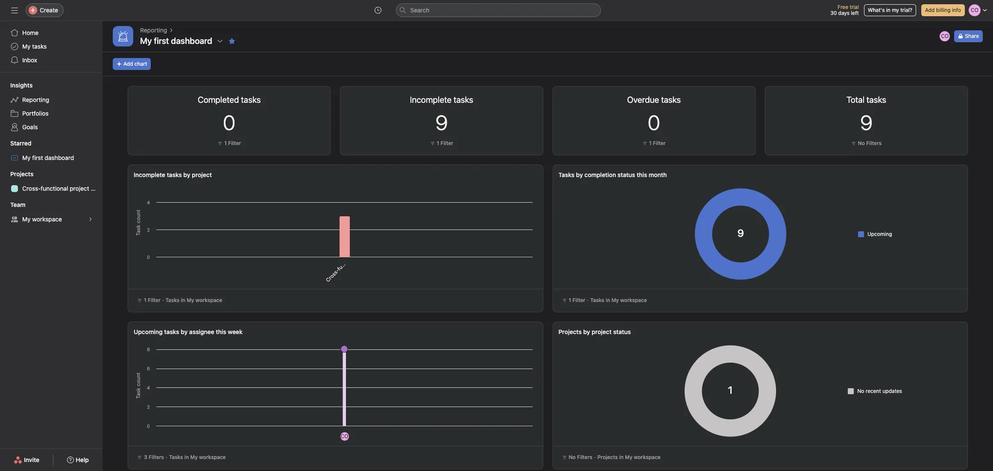 Task type: locate. For each thing, give the bounding box(es) containing it.
1 horizontal spatial add
[[926, 7, 936, 13]]

0 button down "completed tasks"
[[223, 111, 236, 135]]

no filters
[[859, 140, 882, 147], [569, 455, 593, 461]]

0 vertical spatial reporting
[[140, 27, 167, 34]]

1 horizontal spatial filters
[[578, 455, 593, 461]]

tasks in my workspace for completion
[[591, 298, 648, 304]]

30
[[831, 10, 838, 16]]

2 vertical spatial tasks
[[164, 329, 179, 336]]

filters for upcoming tasks by assignee this week
[[149, 455, 164, 461]]

add for add billing info
[[926, 7, 936, 13]]

filter for completed tasks
[[228, 140, 241, 147]]

2 0 button from the left
[[648, 111, 661, 135]]

9 up no filters button
[[861, 111, 873, 135]]

tasks right 3 filters
[[169, 455, 183, 461]]

0 down overdue tasks
[[648, 111, 661, 135]]

9 down incomplete tasks
[[436, 111, 448, 135]]

left
[[852, 10, 860, 16]]

add left billing
[[926, 7, 936, 13]]

upcoming for upcoming tasks by assignee this week
[[134, 329, 163, 336]]

plan
[[91, 185, 103, 192]]

1 vertical spatial no
[[858, 388, 865, 395]]

crystal ball image
[[118, 31, 128, 41]]

1 horizontal spatial 0
[[648, 111, 661, 135]]

0 horizontal spatial filters
[[149, 455, 164, 461]]

assignee
[[189, 329, 214, 336]]

0 vertical spatial projects
[[10, 171, 34, 178]]

help
[[76, 457, 89, 464]]

1 for incomplete tasks
[[437, 140, 440, 147]]

1 horizontal spatial 9
[[861, 111, 873, 135]]

0
[[223, 111, 236, 135], [648, 111, 661, 135]]

0 horizontal spatial 1 filter button
[[216, 139, 243, 148]]

1 vertical spatial no filters
[[569, 455, 593, 461]]

0 horizontal spatial projects
[[10, 171, 34, 178]]

what's in my trial? button
[[865, 4, 917, 16]]

0 down "completed tasks"
[[223, 111, 236, 135]]

workspace
[[32, 216, 62, 223], [196, 298, 222, 304], [621, 298, 648, 304], [199, 455, 226, 461], [634, 455, 661, 461]]

0 for completed tasks
[[223, 111, 236, 135]]

1 horizontal spatial 9 button
[[861, 111, 873, 135]]

add
[[926, 7, 936, 13], [124, 61, 133, 67]]

2 horizontal spatial 1 filter button
[[641, 139, 668, 148]]

1 vertical spatial reporting
[[22, 96, 49, 103]]

2 horizontal spatial by
[[584, 329, 591, 336]]

9
[[436, 111, 448, 135], [861, 111, 873, 135]]

0 horizontal spatial 0 button
[[223, 111, 236, 135]]

reporting link
[[140, 26, 167, 35], [5, 93, 97, 107]]

1 vertical spatial tasks
[[167, 171, 182, 179]]

filter
[[228, 140, 241, 147], [441, 140, 454, 147], [654, 140, 666, 147], [148, 298, 161, 304], [573, 298, 586, 304]]

1 horizontal spatial 0 button
[[648, 111, 661, 135]]

trial?
[[901, 7, 913, 13]]

1 filter button
[[216, 139, 243, 148], [428, 139, 456, 148], [641, 139, 668, 148]]

filters
[[867, 140, 882, 147], [149, 455, 164, 461], [578, 455, 593, 461]]

1 vertical spatial projects
[[559, 329, 582, 336]]

reporting link up my first dashboard
[[140, 26, 167, 35]]

by left completion
[[577, 171, 583, 179]]

my inside starred element
[[22, 154, 31, 162]]

1 horizontal spatial reporting link
[[140, 26, 167, 35]]

1 horizontal spatial co
[[942, 33, 950, 39]]

1 0 button from the left
[[223, 111, 236, 135]]

tasks left completion
[[559, 171, 575, 179]]

1 horizontal spatial no filters
[[859, 140, 882, 147]]

0 button down overdue tasks
[[648, 111, 661, 135]]

1 horizontal spatial by
[[577, 171, 583, 179]]

search list box
[[396, 3, 601, 17]]

view chart image
[[291, 95, 298, 102]]

team button
[[0, 201, 25, 209]]

co inside button
[[942, 33, 950, 39]]

my inside teams element
[[22, 216, 31, 223]]

1 filter button for incomplete tasks
[[428, 139, 456, 148]]

by
[[577, 171, 583, 179], [181, 329, 188, 336], [584, 329, 591, 336]]

1 0 from the left
[[223, 111, 236, 135]]

1 for completed tasks
[[225, 140, 227, 147]]

2 horizontal spatial filters
[[867, 140, 882, 147]]

1 horizontal spatial projects
[[559, 329, 582, 336]]

projects
[[10, 171, 34, 178], [559, 329, 582, 336], [598, 455, 618, 461]]

add inside button
[[926, 7, 936, 13]]

0 vertical spatial co
[[942, 33, 950, 39]]

2 vertical spatial projects
[[598, 455, 618, 461]]

filters inside no filters button
[[867, 140, 882, 147]]

tasks for incomplete
[[167, 171, 182, 179]]

filter for incomplete tasks
[[441, 140, 454, 147]]

projects button
[[0, 170, 34, 179]]

tasks up upcoming tasks by assignee this week at bottom
[[166, 298, 180, 304]]

starred element
[[0, 136, 103, 167]]

insights button
[[0, 81, 33, 90]]

workspace for projects by project status
[[634, 455, 661, 461]]

1 filter for incomplete tasks
[[437, 140, 454, 147]]

inbox
[[22, 56, 37, 64]]

no
[[859, 140, 866, 147], [858, 388, 865, 395], [569, 455, 576, 461]]

2 1 filter button from the left
[[428, 139, 456, 148]]

9 button
[[436, 111, 448, 135], [861, 111, 873, 135]]

0 horizontal spatial add
[[124, 61, 133, 67]]

by left assignee
[[181, 329, 188, 336]]

2 horizontal spatial projects
[[598, 455, 618, 461]]

my
[[140, 36, 152, 46], [22, 43, 31, 50], [22, 154, 31, 162], [22, 216, 31, 223], [187, 298, 194, 304], [612, 298, 619, 304], [190, 455, 198, 461], [626, 455, 633, 461]]

what's in my trial?
[[869, 7, 913, 13]]

tasks in my workspace
[[166, 298, 222, 304], [591, 298, 648, 304], [169, 455, 226, 461]]

1 9 button from the left
[[436, 111, 448, 135]]

tasks left assignee
[[164, 329, 179, 336]]

reporting up my first dashboard
[[140, 27, 167, 34]]

show options image
[[217, 38, 224, 44]]

in
[[887, 7, 891, 13], [181, 298, 185, 304], [606, 298, 611, 304], [185, 455, 189, 461], [620, 455, 624, 461]]

more actions image
[[315, 95, 322, 102]]

1 filter for completed tasks
[[225, 140, 241, 147]]

9 button down incomplete tasks
[[436, 111, 448, 135]]

tasks
[[559, 171, 575, 179], [166, 298, 180, 304], [591, 298, 605, 304], [169, 455, 183, 461]]

upcoming for upcoming
[[868, 231, 893, 237]]

0 button
[[223, 111, 236, 135], [648, 111, 661, 135]]

co
[[942, 33, 950, 39], [341, 434, 349, 440]]

help button
[[62, 453, 94, 469]]

add left chart
[[124, 61, 133, 67]]

filters for projects by project status
[[578, 455, 593, 461]]

first
[[32, 154, 43, 162]]

tasks inside my tasks link
[[32, 43, 47, 50]]

0 horizontal spatial 9
[[436, 111, 448, 135]]

reporting
[[140, 27, 167, 34], [22, 96, 49, 103]]

edit chart image
[[303, 95, 310, 102]]

0 vertical spatial tasks
[[32, 43, 47, 50]]

teams element
[[0, 198, 103, 228]]

invite button
[[8, 453, 45, 469]]

1 filter button for overdue tasks
[[641, 139, 668, 148]]

0 horizontal spatial reporting link
[[5, 93, 97, 107]]

0 vertical spatial reporting link
[[140, 26, 167, 35]]

add inside button
[[124, 61, 133, 67]]

tasks
[[32, 43, 47, 50], [167, 171, 182, 179], [164, 329, 179, 336]]

0 vertical spatial upcoming
[[868, 231, 893, 237]]

1 vertical spatial upcoming
[[134, 329, 163, 336]]

1 horizontal spatial upcoming
[[868, 231, 893, 237]]

tasks in my workspace for by
[[169, 455, 226, 461]]

my first dashboard
[[140, 36, 212, 46]]

1
[[225, 140, 227, 147], [437, 140, 440, 147], [650, 140, 652, 147], [144, 298, 147, 304], [569, 298, 572, 304]]

incomplete
[[134, 171, 165, 179]]

add billing info
[[926, 7, 962, 13]]

tasks down home
[[32, 43, 47, 50]]

projects inside "projects" dropdown button
[[10, 171, 34, 178]]

billing
[[937, 7, 951, 13]]

0 horizontal spatial 9 button
[[436, 111, 448, 135]]

1 filter for overdue tasks
[[650, 140, 666, 147]]

completion
[[585, 171, 617, 179]]

reporting up portfolios
[[22, 96, 49, 103]]

1 horizontal spatial 1 filter button
[[428, 139, 456, 148]]

1 vertical spatial add
[[124, 61, 133, 67]]

tasks left 'by project'
[[167, 171, 182, 179]]

reporting link up portfolios
[[5, 93, 97, 107]]

by left project status
[[584, 329, 591, 336]]

0 horizontal spatial reporting
[[22, 96, 49, 103]]

0 horizontal spatial 0
[[223, 111, 236, 135]]

0 horizontal spatial upcoming
[[134, 329, 163, 336]]

0 vertical spatial no filters
[[859, 140, 882, 147]]

project status
[[592, 329, 631, 336]]

3 1 filter button from the left
[[641, 139, 668, 148]]

in inside button
[[887, 7, 891, 13]]

co button
[[940, 30, 952, 42]]

2 9 button from the left
[[861, 111, 873, 135]]

upcoming
[[868, 231, 893, 237], [134, 329, 163, 336]]

3 filters
[[144, 455, 164, 461]]

in for tasks by completion status this month
[[606, 298, 611, 304]]

1 1 filter button from the left
[[216, 139, 243, 148]]

share button
[[955, 30, 984, 42]]

search
[[411, 6, 430, 14]]

my
[[893, 7, 900, 13]]

0 vertical spatial no
[[859, 140, 866, 147]]

project
[[70, 185, 89, 192]]

add for add chart
[[124, 61, 133, 67]]

hide sidebar image
[[11, 7, 18, 14]]

create button
[[26, 3, 64, 17]]

9 button up no filters button
[[861, 111, 873, 135]]

0 horizontal spatial co
[[341, 434, 349, 440]]

tasks up projects by project status
[[591, 298, 605, 304]]

1 horizontal spatial reporting
[[140, 27, 167, 34]]

2 0 from the left
[[648, 111, 661, 135]]

0 vertical spatial add
[[926, 7, 936, 13]]

portfolios link
[[5, 107, 97, 121]]

1 filter
[[225, 140, 241, 147], [437, 140, 454, 147], [650, 140, 666, 147], [144, 298, 161, 304], [569, 298, 586, 304]]



Task type: describe. For each thing, give the bounding box(es) containing it.
tasks for upcoming tasks by assignee this week
[[169, 455, 183, 461]]

workspace for incomplete tasks by project
[[196, 298, 222, 304]]

invite
[[24, 457, 39, 464]]

team
[[10, 201, 25, 209]]

add chart
[[124, 61, 147, 67]]

goals link
[[5, 121, 97, 134]]

0 horizontal spatial by
[[181, 329, 188, 336]]

1 filter button for completed tasks
[[216, 139, 243, 148]]

free
[[838, 4, 849, 10]]

global element
[[0, 21, 103, 72]]

projects for projects by project status
[[559, 329, 582, 336]]

my tasks link
[[5, 40, 97, 53]]

home link
[[5, 26, 97, 40]]

see details, my workspace image
[[88, 217, 93, 222]]

recent
[[866, 388, 882, 395]]

1 for overdue tasks
[[650, 140, 652, 147]]

updates
[[883, 388, 903, 395]]

status
[[618, 171, 636, 179]]

what's
[[869, 7, 886, 13]]

tasks by completion status this month
[[559, 171, 667, 179]]

cross-functional project plan link
[[5, 182, 103, 196]]

workspace for tasks by completion status this month
[[621, 298, 648, 304]]

3
[[144, 455, 147, 461]]

my workspace
[[22, 216, 62, 223]]

upcoming tasks by assignee this week
[[134, 329, 243, 336]]

1 vertical spatial co
[[341, 434, 349, 440]]

by for tasks
[[577, 171, 583, 179]]

tasks in my workspace for by project
[[166, 298, 222, 304]]

total tasks
[[847, 95, 887, 105]]

incomplete tasks
[[410, 95, 474, 105]]

cross-functional project plan
[[22, 185, 103, 192]]

insights
[[10, 82, 33, 89]]

0 button for completed tasks
[[223, 111, 236, 135]]

my workspace link
[[5, 213, 97, 227]]

chart
[[135, 61, 147, 67]]

reporting inside the insights element
[[22, 96, 49, 103]]

free trial 30 days left
[[831, 4, 860, 16]]

projects by project status
[[559, 329, 631, 336]]

projects element
[[0, 167, 103, 198]]

my first dashboard
[[22, 154, 74, 162]]

in for incomplete tasks by project
[[181, 298, 185, 304]]

projects for projects
[[10, 171, 34, 178]]

in for upcoming tasks by assignee this week
[[185, 455, 189, 461]]

tasks for incomplete tasks by project
[[166, 298, 180, 304]]

portfolios
[[22, 110, 49, 117]]

starred button
[[0, 139, 31, 148]]

no filters button
[[850, 139, 885, 148]]

this week
[[216, 329, 243, 336]]

goals
[[22, 124, 38, 131]]

no recent updates
[[858, 388, 903, 395]]

history image
[[375, 7, 382, 14]]

my tasks
[[22, 43, 47, 50]]

first dashboard
[[154, 36, 212, 46]]

my first dashboard link
[[5, 151, 97, 165]]

filter for overdue tasks
[[654, 140, 666, 147]]

starred
[[10, 140, 31, 147]]

my inside global element
[[22, 43, 31, 50]]

no filters inside button
[[859, 140, 882, 147]]

tasks for tasks by completion status this month
[[591, 298, 605, 304]]

share
[[966, 33, 980, 39]]

by for projects
[[584, 329, 591, 336]]

dashboard
[[45, 154, 74, 162]]

trial
[[850, 4, 860, 10]]

2 vertical spatial no
[[569, 455, 576, 461]]

search button
[[396, 3, 601, 17]]

create
[[40, 6, 58, 14]]

0 button for overdue tasks
[[648, 111, 661, 135]]

1 vertical spatial reporting link
[[5, 93, 97, 107]]

add billing info button
[[922, 4, 966, 16]]

0 horizontal spatial no filters
[[569, 455, 593, 461]]

workspace inside teams element
[[32, 216, 62, 223]]

info
[[953, 7, 962, 13]]

incomplete tasks by project
[[134, 171, 212, 179]]

insights element
[[0, 78, 103, 136]]

home
[[22, 29, 39, 36]]

overdue tasks
[[628, 95, 681, 105]]

no inside button
[[859, 140, 866, 147]]

by project
[[184, 171, 212, 179]]

days
[[839, 10, 850, 16]]

workspace for upcoming tasks by assignee this week
[[199, 455, 226, 461]]

inbox link
[[5, 53, 97, 67]]

projects for projects in my workspace
[[598, 455, 618, 461]]

1 9 from the left
[[436, 111, 448, 135]]

this month
[[637, 171, 667, 179]]

2 9 from the left
[[861, 111, 873, 135]]

add chart button
[[113, 58, 151, 70]]

remove from starred image
[[229, 38, 235, 44]]

tasks for my
[[32, 43, 47, 50]]

tasks for upcoming
[[164, 329, 179, 336]]

cross-
[[22, 185, 41, 192]]

in for projects by project status
[[620, 455, 624, 461]]

completed tasks
[[198, 95, 261, 105]]

0 for overdue tasks
[[648, 111, 661, 135]]

functional
[[41, 185, 68, 192]]

projects in my workspace
[[598, 455, 661, 461]]



Task type: vqa. For each thing, say whether or not it's contained in the screenshot.
first LIST ITEM from the bottom
no



